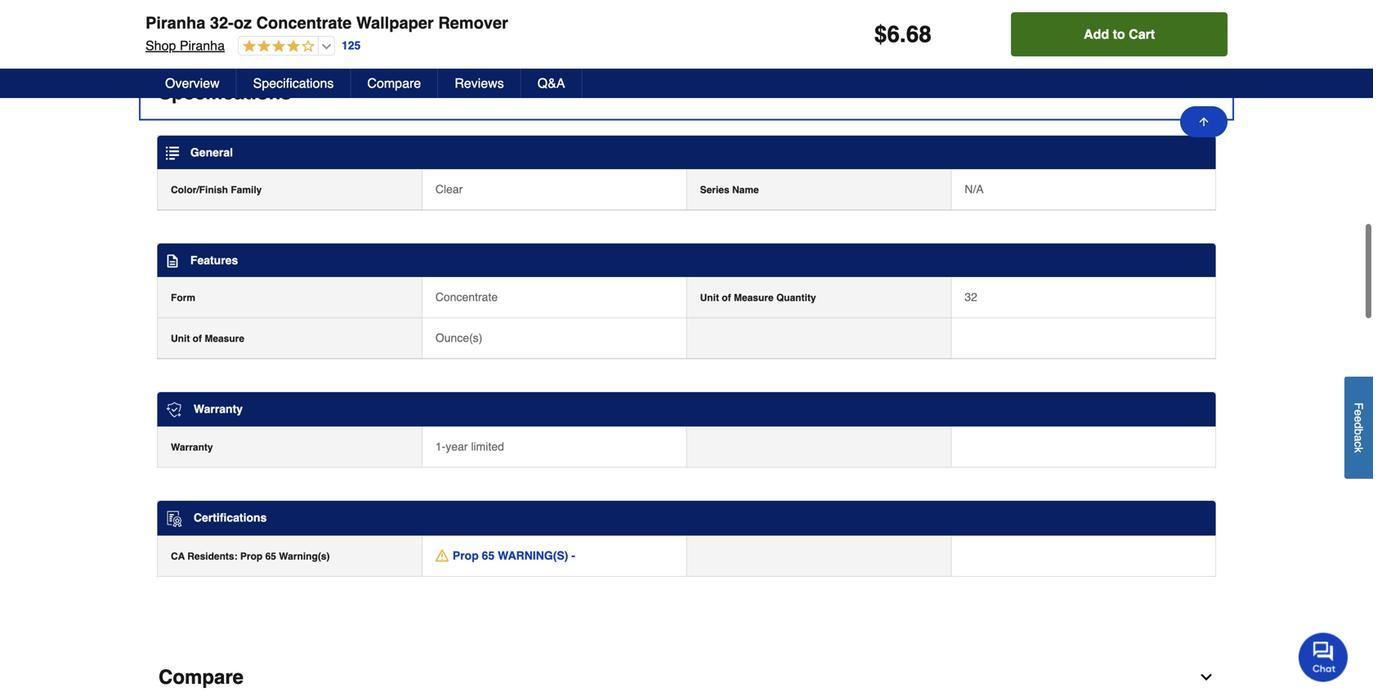 Task type: vqa. For each thing, say whether or not it's contained in the screenshot.
holidays,
no



Task type: describe. For each thing, give the bounding box(es) containing it.
32-
[[210, 13, 234, 32]]

f
[[1352, 403, 1365, 410]]

measure for unit of measure quantity
[[734, 292, 774, 304]]

q&a
[[538, 76, 565, 91]]

1 vertical spatial compare button
[[141, 652, 1233, 692]]

-
[[572, 549, 575, 562]]

warning(s) inside prop 65 warning(s) link
[[308, 23, 368, 36]]

unit for unit of measure quantity
[[700, 292, 719, 304]]

of for unit of measure
[[193, 333, 202, 344]]

measure for unit of measure
[[205, 333, 244, 344]]

clear
[[435, 183, 463, 196]]

series name
[[700, 184, 759, 196]]

prop 65 warning(s)
[[263, 23, 368, 36]]

prop 65 warning(s) -
[[453, 549, 575, 562]]

certifications
[[194, 511, 267, 524]]

ca for ca residents:
[[159, 21, 174, 34]]

1-
[[435, 440, 446, 453]]

prop for prop 65 warning(s)
[[263, 23, 289, 36]]

1 e from the top
[[1352, 410, 1365, 416]]

65 for warning(s)
[[482, 549, 495, 562]]

2 e from the top
[[1352, 416, 1365, 423]]

add to cart
[[1084, 27, 1155, 42]]

f e e d b a c k button
[[1345, 377, 1373, 479]]

125
[[342, 39, 361, 52]]

prop 65 warning(s) - link
[[435, 548, 575, 564]]

chevron down image
[[1198, 669, 1215, 686]]

warning image
[[248, 22, 259, 35]]

0 horizontal spatial concentrate
[[256, 13, 352, 32]]

68
[[906, 21, 932, 47]]

0 horizontal spatial 65
[[265, 551, 276, 562]]

overview
[[165, 76, 220, 91]]

b
[[1352, 429, 1365, 435]]

form
[[171, 292, 195, 304]]

a
[[1352, 435, 1365, 442]]

family
[[231, 184, 262, 196]]

1 vertical spatial warranty
[[171, 442, 213, 453]]

cart
[[1129, 27, 1155, 42]]

add to cart button
[[1011, 12, 1228, 56]]

prop 65 warning(s) link
[[248, 22, 382, 38]]

32
[[965, 290, 977, 304]]

$ 6 . 68
[[874, 21, 932, 47]]

ca residents: prop 65 warning(s)
[[171, 551, 330, 562]]

f e e d b a c k
[[1352, 403, 1365, 453]]

reviews button
[[438, 69, 521, 98]]

unit of measure
[[171, 333, 244, 344]]



Task type: locate. For each thing, give the bounding box(es) containing it.
6
[[887, 21, 900, 47]]

specifications down 3.8 stars image in the left of the page
[[253, 76, 334, 91]]

65
[[292, 23, 305, 36], [482, 549, 495, 562], [265, 551, 276, 562]]

1 vertical spatial ca
[[171, 551, 185, 562]]

list view image
[[166, 147, 179, 160]]

prop65 warning image
[[435, 549, 449, 562]]

oz
[[234, 13, 252, 32]]

1 horizontal spatial measure
[[734, 292, 774, 304]]

piranha up "shop piranha"
[[145, 13, 205, 32]]

1-year limited
[[435, 440, 504, 453]]

concentrate
[[256, 13, 352, 32], [435, 290, 498, 304]]

measure down features
[[205, 333, 244, 344]]

chat invite button image
[[1299, 632, 1349, 682]]

to
[[1113, 27, 1125, 42]]

residents: for ca residents:
[[177, 21, 231, 34]]

year
[[446, 440, 468, 453]]

k
[[1352, 447, 1365, 453]]

3.8 stars image
[[239, 39, 315, 54]]

0 horizontal spatial of
[[193, 333, 202, 344]]

65 down certifications
[[265, 551, 276, 562]]

specifications up the general
[[159, 81, 292, 104]]

shop piranha
[[145, 38, 225, 53]]

add
[[1084, 27, 1109, 42]]

warning(s)
[[498, 549, 568, 562]]

65 for warning(s)
[[292, 23, 305, 36]]

prop for prop 65 warning(s) -
[[453, 549, 479, 562]]

1 horizontal spatial unit
[[700, 292, 719, 304]]

0 horizontal spatial measure
[[205, 333, 244, 344]]

0 vertical spatial residents:
[[177, 21, 231, 34]]

.
[[900, 21, 906, 47]]

remover
[[438, 13, 508, 32]]

limited
[[471, 440, 504, 453]]

65 inside "prop 65 warning(s) -" link
[[482, 549, 495, 562]]

warranty down unit of measure
[[194, 402, 243, 416]]

1 horizontal spatial compare
[[367, 76, 421, 91]]

warning(s)
[[308, 23, 368, 36], [279, 551, 330, 562]]

ca for ca residents: prop 65 warning(s)
[[171, 551, 185, 562]]

warranty
[[194, 402, 243, 416], [171, 442, 213, 453]]

arrow up image
[[1198, 115, 1211, 128]]

unit of measure quantity
[[700, 292, 816, 304]]

1 horizontal spatial of
[[722, 292, 731, 304]]

1 vertical spatial measure
[[205, 333, 244, 344]]

residents:
[[177, 21, 231, 34], [187, 551, 238, 562]]

unit
[[700, 292, 719, 304], [171, 333, 190, 344]]

0 vertical spatial piranha
[[145, 13, 205, 32]]

concentrate up the ounce(s)
[[435, 290, 498, 304]]

1 vertical spatial of
[[193, 333, 202, 344]]

n/a
[[965, 183, 984, 196]]

residents: up "shop piranha"
[[177, 21, 231, 34]]

specifications button
[[141, 67, 1233, 119], [237, 69, 351, 98]]

notes image
[[166, 255, 179, 268]]

compare
[[367, 76, 421, 91], [159, 666, 244, 689]]

of left quantity
[[722, 292, 731, 304]]

measure left quantity
[[734, 292, 774, 304]]

0 vertical spatial compare
[[367, 76, 421, 91]]

$
[[874, 21, 887, 47]]

0 vertical spatial concentrate
[[256, 13, 352, 32]]

prop up 3.8 stars image in the left of the page
[[263, 23, 289, 36]]

of down form
[[193, 333, 202, 344]]

2 horizontal spatial 65
[[482, 549, 495, 562]]

wallpaper
[[356, 13, 434, 32]]

0 horizontal spatial prop
[[240, 551, 263, 562]]

general
[[190, 146, 233, 159]]

measure
[[734, 292, 774, 304], [205, 333, 244, 344]]

reviews
[[455, 76, 504, 91]]

residents: down certifications
[[187, 551, 238, 562]]

residents: for ca residents: prop 65 warning(s)
[[187, 551, 238, 562]]

overview button
[[149, 69, 237, 98]]

prop down certifications
[[240, 551, 263, 562]]

prop inside "prop 65 warning(s) -" link
[[453, 549, 479, 562]]

0 vertical spatial measure
[[734, 292, 774, 304]]

concentrate up 3.8 stars image in the left of the page
[[256, 13, 352, 32]]

name
[[732, 184, 759, 196]]

piranha
[[145, 13, 205, 32], [180, 38, 225, 53]]

q&a button
[[521, 69, 582, 98]]

c
[[1352, 442, 1365, 447]]

warranty up certifications
[[171, 442, 213, 453]]

link icon image
[[370, 24, 382, 35]]

ounce(s)
[[435, 331, 483, 344]]

65 inside prop 65 warning(s) link
[[292, 23, 305, 36]]

1 vertical spatial residents:
[[187, 551, 238, 562]]

specifications
[[253, 76, 334, 91], [159, 81, 292, 104]]

d
[[1352, 423, 1365, 429]]

prop inside prop 65 warning(s) link
[[263, 23, 289, 36]]

0 vertical spatial compare button
[[351, 69, 438, 98]]

of for unit of measure quantity
[[722, 292, 731, 304]]

series
[[700, 184, 730, 196]]

unit for unit of measure
[[171, 333, 190, 344]]

of
[[722, 292, 731, 304], [193, 333, 202, 344]]

2 horizontal spatial prop
[[453, 549, 479, 562]]

e up d
[[1352, 410, 1365, 416]]

1 vertical spatial concentrate
[[435, 290, 498, 304]]

65 up 3.8 stars image in the left of the page
[[292, 23, 305, 36]]

prop right prop65 warning image
[[453, 549, 479, 562]]

1 horizontal spatial concentrate
[[435, 290, 498, 304]]

prop
[[263, 23, 289, 36], [453, 549, 479, 562], [240, 551, 263, 562]]

65 left warning(s)
[[482, 549, 495, 562]]

1 horizontal spatial prop
[[263, 23, 289, 36]]

0 horizontal spatial compare
[[159, 666, 244, 689]]

1 horizontal spatial 65
[[292, 23, 305, 36]]

chevron up image
[[1198, 84, 1215, 101]]

piranha 32-oz concentrate wallpaper remover
[[145, 13, 508, 32]]

0 vertical spatial ca
[[159, 21, 174, 34]]

e up b
[[1352, 416, 1365, 423]]

0 vertical spatial warranty
[[194, 402, 243, 416]]

1 vertical spatial warning(s)
[[279, 551, 330, 562]]

piranha down ca residents:
[[180, 38, 225, 53]]

0 horizontal spatial unit
[[171, 333, 190, 344]]

color/finish
[[171, 184, 228, 196]]

1 vertical spatial compare
[[159, 666, 244, 689]]

0 vertical spatial unit
[[700, 292, 719, 304]]

features
[[190, 254, 238, 267]]

shop
[[145, 38, 176, 53]]

1 vertical spatial unit
[[171, 333, 190, 344]]

0 vertical spatial of
[[722, 292, 731, 304]]

color/finish family
[[171, 184, 262, 196]]

1 vertical spatial piranha
[[180, 38, 225, 53]]

ca
[[159, 21, 174, 34], [171, 551, 185, 562]]

quantity
[[776, 292, 816, 304]]

compare button
[[351, 69, 438, 98], [141, 652, 1233, 692]]

e
[[1352, 410, 1365, 416], [1352, 416, 1365, 423]]

0 vertical spatial warning(s)
[[308, 23, 368, 36]]

ca residents:
[[159, 21, 231, 34]]



